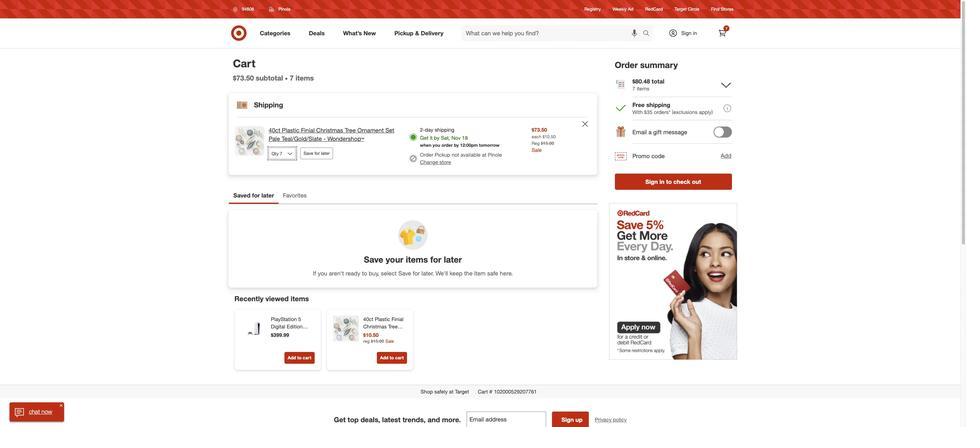 Task type: locate. For each thing, give the bounding box(es) containing it.
1 horizontal spatial shipping
[[647, 101, 671, 108]]

0 vertical spatial 7
[[726, 26, 728, 31]]

0 horizontal spatial you
[[318, 270, 327, 277]]

pickup & delivery
[[394, 29, 444, 37]]

christmas up save for later
[[316, 127, 343, 134]]

2 vertical spatial later
[[444, 254, 462, 265]]

2 cart from the left
[[395, 355, 404, 361]]

order up $80.48
[[615, 60, 638, 70]]

set inside 40ct plastic finial christmas tree ornament set - wondershop™
[[388, 331, 396, 337]]

1 horizontal spatial order
[[615, 60, 638, 70]]

$73.50 left the subtotal
[[233, 74, 254, 82]]

1 horizontal spatial -
[[397, 331, 399, 337]]

add inside $399.99 add to cart
[[288, 355, 296, 361]]

for inside button
[[315, 151, 320, 156]]

ornament inside 40ct plastic finial christmas tree ornament set pale teal/gold/slate - wondershop™
[[357, 127, 384, 134]]

$10.50 right the each
[[543, 134, 556, 140]]

shipping inside free shipping with $35 orders* (exclusions apply)
[[647, 101, 671, 108]]

get left top
[[334, 416, 346, 424]]

pickup left &
[[394, 29, 414, 37]]

40ct for 40ct plastic finial christmas tree ornament set - wondershop™
[[363, 316, 373, 323]]

get left it
[[420, 135, 428, 141]]

finial inside 40ct plastic finial christmas tree ornament set - wondershop™
[[392, 316, 404, 323]]

0 vertical spatial wondershop™
[[327, 135, 364, 143]]

0 vertical spatial later
[[321, 151, 330, 156]]

1 horizontal spatial later
[[321, 151, 330, 156]]

ornament
[[357, 127, 384, 134], [363, 331, 386, 337]]

1 vertical spatial pickup
[[435, 152, 450, 158]]

7 link
[[714, 25, 731, 41]]

orders*
[[654, 109, 671, 115]]

by right it
[[434, 135, 440, 141]]

finial inside 40ct plastic finial christmas tree ornament set pale teal/gold/slate - wondershop™
[[301, 127, 315, 134]]

1 vertical spatial pinole
[[488, 152, 502, 158]]

0 vertical spatial 40ct
[[269, 127, 280, 134]]

in left the check
[[660, 178, 665, 185]]

what's new
[[343, 29, 376, 37]]

1 horizontal spatial $15.00
[[541, 140, 554, 146]]

1 horizontal spatial you
[[433, 143, 440, 148]]

0 horizontal spatial sale
[[385, 339, 394, 344]]

for down teal/gold/slate
[[315, 151, 320, 156]]

order up change
[[420, 152, 433, 158]]

ornament inside 40ct plastic finial christmas tree ornament set - wondershop™
[[363, 331, 386, 337]]

add to cart button for playstation 5 digital edition console
[[284, 352, 315, 364]]

cart item ready to fulfill group
[[229, 118, 597, 175]]

shipping
[[254, 100, 283, 109]]

cart
[[303, 355, 311, 361], [395, 355, 404, 361]]

0 vertical spatial sign
[[681, 30, 692, 36]]

cart # 102000529207761
[[478, 389, 537, 395]]

1 horizontal spatial pickup
[[435, 152, 450, 158]]

for up the we'll
[[430, 254, 442, 265]]

change
[[420, 159, 438, 165]]

-
[[324, 135, 326, 143], [397, 331, 399, 337]]

1 horizontal spatial $10.50
[[543, 134, 556, 140]]

0 horizontal spatial add
[[288, 355, 296, 361]]

save for later button
[[300, 148, 333, 159]]

target right safely
[[455, 389, 469, 395]]

delivery
[[421, 29, 444, 37]]

None radio
[[410, 134, 417, 141]]

1 vertical spatial order
[[420, 152, 433, 158]]

at right safely
[[449, 389, 454, 395]]

0 vertical spatial you
[[433, 143, 440, 148]]

1 vertical spatial $10.50
[[363, 332, 379, 338]]

set
[[385, 127, 394, 134], [388, 331, 396, 337]]

0 horizontal spatial shipping
[[435, 127, 454, 133]]

40ct up $10.50 reg $15.00 sale
[[363, 316, 373, 323]]

set for 40ct plastic finial christmas tree ornament set - wondershop™
[[388, 331, 396, 337]]

0 horizontal spatial target
[[455, 389, 469, 395]]

0 horizontal spatial later
[[261, 192, 274, 199]]

0 horizontal spatial cart
[[233, 57, 255, 70]]

7 down stores on the top right
[[726, 26, 728, 31]]

1 horizontal spatial at
[[482, 152, 486, 158]]

aren't
[[329, 270, 344, 277]]

1 horizontal spatial cart
[[478, 389, 488, 395]]

select
[[381, 270, 397, 277]]

sign inside "button"
[[646, 178, 658, 185]]

ornament for 40ct plastic finial christmas tree ornament set pale teal/gold/slate - wondershop™
[[357, 127, 384, 134]]

1 horizontal spatial add to cart button
[[377, 352, 407, 364]]

keep
[[450, 270, 463, 277]]

- up save for later
[[324, 135, 326, 143]]

1 horizontal spatial get
[[420, 135, 428, 141]]

add inside button
[[721, 152, 732, 159]]

0 horizontal spatial save
[[304, 151, 313, 156]]

1 vertical spatial sale
[[385, 339, 394, 344]]

deals
[[309, 29, 325, 37]]

playstation 5 digital edition console
[[271, 316, 303, 337]]

plastic up teal/gold/slate
[[282, 127, 299, 134]]

plastic inside 40ct plastic finial christmas tree ornament set pale teal/gold/slate - wondershop™
[[282, 127, 299, 134]]

target left circle
[[675, 6, 687, 12]]

wondershop™ up save for later
[[327, 135, 364, 143]]

summary
[[640, 60, 678, 70]]

2 vertical spatial sign
[[562, 416, 574, 424]]

1 add to cart button from the left
[[284, 352, 315, 364]]

1 vertical spatial cart
[[478, 389, 488, 395]]

1 vertical spatial in
[[660, 178, 665, 185]]

what's
[[343, 29, 362, 37]]

$73.50 for each
[[532, 127, 547, 133]]

shop
[[421, 389, 433, 395]]

40ct plastic finial christmas tree ornament set - wondershop™
[[363, 316, 404, 345]]

to down $10.50 reg $15.00 sale
[[390, 355, 394, 361]]

finial for wondershop™
[[392, 316, 404, 323]]

your
[[386, 254, 404, 265]]

save for save your items for later
[[364, 254, 383, 265]]

1 vertical spatial get
[[334, 416, 346, 424]]

wondershop™ inside 40ct plastic finial christmas tree ornament set pale teal/gold/slate - wondershop™
[[327, 135, 364, 143]]

0 horizontal spatial $10.50
[[363, 332, 379, 338]]

plastic up $10.50 reg $15.00 sale
[[375, 316, 390, 323]]

finial up $10.50 reg $15.00 sale
[[392, 316, 404, 323]]

save inside button
[[304, 151, 313, 156]]

40ct for 40ct plastic finial christmas tree ornament set pale teal/gold/slate - wondershop™
[[269, 127, 280, 134]]

pinole
[[278, 6, 291, 12], [488, 152, 502, 158]]

later down 40ct plastic finial christmas tree ornament set pale teal/gold/slate - wondershop™
[[321, 151, 330, 156]]

shipping inside 2-day shipping get it by sat, nov 18 when you order by 12:00pm tomorrow
[[435, 127, 454, 133]]

sign
[[681, 30, 692, 36], [646, 178, 658, 185], [562, 416, 574, 424]]

cart inside $399.99 add to cart
[[303, 355, 311, 361]]

sale
[[532, 147, 542, 153], [385, 339, 394, 344]]

weekly ad
[[613, 6, 634, 12]]

1 vertical spatial finial
[[392, 316, 404, 323]]

free
[[633, 101, 645, 108]]

0 vertical spatial at
[[482, 152, 486, 158]]

sign in link
[[663, 25, 709, 41]]

7
[[726, 26, 728, 31], [290, 74, 294, 82], [633, 85, 636, 92]]

edition
[[287, 324, 303, 330]]

christmas for wondershop™
[[363, 324, 387, 330]]

1 vertical spatial at
[[449, 389, 454, 395]]

sign left up
[[562, 416, 574, 424]]

(exclusions
[[672, 109, 698, 115]]

playstation 5 digital edition console image
[[241, 316, 266, 342], [241, 316, 266, 342]]

save right select
[[398, 270, 411, 277]]

cart down 40ct plastic finial christmas tree ornament set - wondershop™ 'link'
[[395, 355, 404, 361]]

add inside button
[[380, 355, 388, 361]]

pinole inside pinole dropdown button
[[278, 6, 291, 12]]

1 horizontal spatial add
[[380, 355, 388, 361]]

pinole down tomorrow
[[488, 152, 502, 158]]

40ct up 'pale'
[[269, 127, 280, 134]]

email
[[633, 129, 647, 136]]

0 horizontal spatial 7
[[290, 74, 294, 82]]

not
[[452, 152, 459, 158]]

pinole up categories link
[[278, 6, 291, 12]]

1 vertical spatial shipping
[[435, 127, 454, 133]]

2 vertical spatial 7
[[633, 85, 636, 92]]

tree inside 40ct plastic finial christmas tree ornament set pale teal/gold/slate - wondershop™
[[345, 127, 356, 134]]

0 horizontal spatial finial
[[301, 127, 315, 134]]

40ct inside 40ct plastic finial christmas tree ornament set - wondershop™
[[363, 316, 373, 323]]

None text field
[[467, 412, 546, 427]]

registry link
[[585, 6, 601, 12]]

✕
[[60, 403, 62, 408]]

categories
[[260, 29, 290, 37]]

order summary
[[615, 60, 678, 70]]

get
[[420, 135, 428, 141], [334, 416, 346, 424]]

1 cart from the left
[[303, 355, 311, 361]]

finial for teal/gold/slate
[[301, 127, 315, 134]]

94806
[[242, 6, 254, 12]]

sign for sign up
[[562, 416, 574, 424]]

at
[[482, 152, 486, 158], [449, 389, 454, 395]]

christmas inside 40ct plastic finial christmas tree ornament set - wondershop™
[[363, 324, 387, 330]]

$73.50 up the each
[[532, 127, 547, 133]]

registry
[[585, 6, 601, 12]]

wondershop™ inside 40ct plastic finial christmas tree ornament set - wondershop™
[[363, 338, 395, 345]]

0 vertical spatial plastic
[[282, 127, 299, 134]]

set for 40ct plastic finial christmas tree ornament set pale teal/gold/slate - wondershop™
[[385, 127, 394, 134]]

add button
[[721, 151, 732, 161]]

order inside order pickup not available at pinole change store
[[420, 152, 433, 158]]

set up add to cart
[[388, 331, 396, 337]]

christmas inside 40ct plastic finial christmas tree ornament set pale teal/gold/slate - wondershop™
[[316, 127, 343, 134]]

tree inside 40ct plastic finial christmas tree ornament set - wondershop™
[[388, 324, 398, 330]]

0 horizontal spatial cart
[[303, 355, 311, 361]]

0 vertical spatial -
[[324, 135, 326, 143]]

save up buy,
[[364, 254, 383, 265]]

$73.50
[[233, 74, 254, 82], [532, 127, 547, 133]]

christmas up $10.50 reg $15.00 sale
[[363, 324, 387, 330]]

playstation
[[271, 316, 297, 323]]

1 horizontal spatial cart
[[395, 355, 404, 361]]

0 horizontal spatial plastic
[[282, 127, 299, 134]]

1 horizontal spatial in
[[693, 30, 697, 36]]

add to cart button down $399.99
[[284, 352, 315, 364]]

sign down promo code
[[646, 178, 658, 185]]

$15.00 right 'reg'
[[371, 339, 384, 344]]

0 horizontal spatial by
[[434, 135, 440, 141]]

0 horizontal spatial $15.00
[[371, 339, 384, 344]]

sign inside button
[[562, 416, 574, 424]]

to
[[666, 178, 672, 185], [362, 270, 367, 277], [297, 355, 302, 361], [390, 355, 394, 361]]

shipping
[[647, 101, 671, 108], [435, 127, 454, 133]]

by
[[434, 135, 440, 141], [454, 143, 459, 148]]

cart down playstation 5 digital edition console link
[[303, 355, 311, 361]]

add to cart
[[380, 355, 404, 361]]

saved for later link
[[229, 189, 279, 204]]

set inside 40ct plastic finial christmas tree ornament set pale teal/gold/slate - wondershop™
[[385, 127, 394, 134]]

to down edition
[[297, 355, 302, 361]]

0 vertical spatial save
[[304, 151, 313, 156]]

you right if
[[318, 270, 327, 277]]

2 horizontal spatial save
[[398, 270, 411, 277]]

sign down target circle link
[[681, 30, 692, 36]]

chat
[[29, 408, 40, 416]]

sign for sign in
[[681, 30, 692, 36]]

1 horizontal spatial plastic
[[375, 316, 390, 323]]

1 vertical spatial set
[[388, 331, 396, 337]]

apply)
[[699, 109, 713, 115]]

favorites
[[283, 192, 307, 199]]

0 vertical spatial shipping
[[647, 101, 671, 108]]

to inside button
[[390, 355, 394, 361]]

40ct plastic finial christmas tree ornament set pale teal/gold/slate - wondershop&#8482; image
[[235, 126, 264, 156]]

7 right the subtotal
[[290, 74, 294, 82]]

2 vertical spatial save
[[398, 270, 411, 277]]

by down nov
[[454, 143, 459, 148]]

0 horizontal spatial at
[[449, 389, 454, 395]]

$15.00
[[541, 140, 554, 146], [371, 339, 384, 344]]

2 horizontal spatial sign
[[681, 30, 692, 36]]

$73.50 inside $73.50 each $10.50 reg $15.00 sale
[[532, 127, 547, 133]]

0 vertical spatial ornament
[[357, 127, 384, 134]]

0 horizontal spatial sign
[[562, 416, 574, 424]]

now
[[41, 408, 52, 416]]

in for sign in
[[693, 30, 697, 36]]

- right $10.50 reg $15.00 sale
[[397, 331, 399, 337]]

get inside 2-day shipping get it by sat, nov 18 when you order by 12:00pm tomorrow
[[420, 135, 428, 141]]

add to cart button for 40ct plastic finial christmas tree ornament set - wondershop™
[[377, 352, 407, 364]]

1 horizontal spatial christmas
[[363, 324, 387, 330]]

sign up button
[[552, 412, 589, 427]]

$10.50 inside $10.50 reg $15.00 sale
[[363, 332, 379, 338]]

1 vertical spatial save
[[364, 254, 383, 265]]

later up keep at the left of the page
[[444, 254, 462, 265]]

1 vertical spatial christmas
[[363, 324, 387, 330]]

1 vertical spatial -
[[397, 331, 399, 337]]

pickup up store on the top left of page
[[435, 152, 450, 158]]

1 horizontal spatial $73.50
[[532, 127, 547, 133]]

shipping up orders*
[[647, 101, 671, 108]]

7 for 7
[[726, 26, 728, 31]]

40ct plastic finial christmas tree ornament set pale teal/gold/slate - wondershop™
[[269, 127, 394, 143]]

$10.50 up 'reg'
[[363, 332, 379, 338]]

1 vertical spatial $73.50
[[532, 127, 547, 133]]

1 vertical spatial you
[[318, 270, 327, 277]]

the
[[464, 270, 473, 277]]

0 horizontal spatial pinole
[[278, 6, 291, 12]]

0 vertical spatial pickup
[[394, 29, 414, 37]]

1 horizontal spatial finial
[[392, 316, 404, 323]]

later for save for later
[[321, 151, 330, 156]]

$15.00 right reg
[[541, 140, 554, 146]]

1 horizontal spatial by
[[454, 143, 459, 148]]

2 horizontal spatial add
[[721, 152, 732, 159]]

later inside button
[[321, 151, 330, 156]]

2 horizontal spatial 7
[[726, 26, 728, 31]]

save for later
[[304, 151, 330, 156]]

✕ button
[[58, 403, 64, 409]]

save down teal/gold/slate
[[304, 151, 313, 156]]

in down circle
[[693, 30, 697, 36]]

1 horizontal spatial sign
[[646, 178, 658, 185]]

$10.50
[[543, 134, 556, 140], [363, 332, 379, 338]]

items
[[296, 74, 314, 82], [637, 85, 650, 92], [406, 254, 428, 265], [291, 295, 309, 303]]

for right saved
[[252, 192, 260, 199]]

cart up $73.50 subtotal
[[233, 57, 255, 70]]

to left the check
[[666, 178, 672, 185]]

0 horizontal spatial christmas
[[316, 127, 343, 134]]

and
[[428, 416, 440, 424]]

1 horizontal spatial tree
[[388, 324, 398, 330]]

1 vertical spatial plastic
[[375, 316, 390, 323]]

save
[[304, 151, 313, 156], [364, 254, 383, 265], [398, 270, 411, 277]]

items up if you aren't ready to buy, select save for later. we'll keep the item safe here.
[[406, 254, 428, 265]]

1 vertical spatial 40ct
[[363, 316, 373, 323]]

new
[[364, 29, 376, 37]]

2 add to cart button from the left
[[377, 352, 407, 364]]

2 horizontal spatial later
[[444, 254, 462, 265]]

0 horizontal spatial 40ct
[[269, 127, 280, 134]]

finial
[[301, 127, 315, 134], [392, 316, 404, 323]]

wondershop™ up add to cart
[[363, 338, 395, 345]]

0 horizontal spatial in
[[660, 178, 665, 185]]

items down $80.48
[[637, 85, 650, 92]]

0 horizontal spatial pickup
[[394, 29, 414, 37]]

later for saved for later
[[261, 192, 274, 199]]

5
[[298, 316, 301, 323]]

0 vertical spatial $10.50
[[543, 134, 556, 140]]

plastic inside 40ct plastic finial christmas tree ornament set - wondershop™
[[375, 316, 390, 323]]

target circle link
[[675, 6, 699, 12]]

you left order
[[433, 143, 440, 148]]

finial up teal/gold/slate
[[301, 127, 315, 134]]

add to cart button down $10.50 reg $15.00 sale
[[377, 352, 407, 364]]

categories link
[[254, 25, 300, 41]]

for
[[315, 151, 320, 156], [252, 192, 260, 199], [430, 254, 442, 265], [413, 270, 420, 277]]

tree for wondershop™
[[388, 324, 398, 330]]

sale down reg
[[532, 147, 542, 153]]

set left "2-"
[[385, 127, 394, 134]]

0 vertical spatial tree
[[345, 127, 356, 134]]

0 horizontal spatial add to cart button
[[284, 352, 315, 364]]

at down tomorrow
[[482, 152, 486, 158]]

sign in
[[681, 30, 697, 36]]

for left later.
[[413, 270, 420, 277]]

in for sign in to check out
[[660, 178, 665, 185]]

0 vertical spatial order
[[615, 60, 638, 70]]

1 vertical spatial ornament
[[363, 331, 386, 337]]

christmas for teal/gold/slate
[[316, 127, 343, 134]]

shipping up sat,
[[435, 127, 454, 133]]

christmas
[[316, 127, 343, 134], [363, 324, 387, 330]]

0 horizontal spatial $73.50
[[233, 74, 254, 82]]

40ct
[[269, 127, 280, 134], [363, 316, 373, 323]]

sale up add to cart
[[385, 339, 394, 344]]

40ct plastic finial christmas tree ornament set - wondershop™ image
[[333, 316, 359, 342], [333, 316, 359, 342]]

0 vertical spatial pinole
[[278, 6, 291, 12]]

cart inside button
[[395, 355, 404, 361]]

1 horizontal spatial 7
[[633, 85, 636, 92]]

0 vertical spatial in
[[693, 30, 697, 36]]

What can we help you find? suggestions appear below search field
[[462, 25, 645, 41]]

in inside "button"
[[660, 178, 665, 185]]

0 horizontal spatial -
[[324, 135, 326, 143]]

you
[[433, 143, 440, 148], [318, 270, 327, 277]]

cart left #
[[478, 389, 488, 395]]

1 vertical spatial 7
[[290, 74, 294, 82]]

40ct inside 40ct plastic finial christmas tree ornament set pale teal/gold/slate - wondershop™
[[269, 127, 280, 134]]

items right the subtotal
[[296, 74, 314, 82]]

7 down $80.48
[[633, 85, 636, 92]]

$10.50 reg $15.00 sale
[[363, 332, 394, 344]]

1 horizontal spatial sale
[[532, 147, 542, 153]]

shop safely at target
[[421, 389, 469, 395]]

later right saved
[[261, 192, 274, 199]]



Task type: describe. For each thing, give the bounding box(es) containing it.
chat now button
[[10, 403, 64, 422]]

plastic for -
[[375, 316, 390, 323]]

promo
[[633, 152, 650, 160]]

saved
[[233, 192, 250, 199]]

$15.00 inside $73.50 each $10.50 reg $15.00 sale
[[541, 140, 554, 146]]

reg
[[532, 140, 540, 146]]

teal/gold/slate
[[282, 135, 322, 143]]

- inside 40ct plastic finial christmas tree ornament set pale teal/gold/slate - wondershop™
[[324, 135, 326, 143]]

7 items
[[290, 74, 314, 82]]

we'll
[[436, 270, 448, 277]]

if you aren't ready to buy, select save for later. we'll keep the item safe here.
[[313, 270, 513, 277]]

plastic for pale
[[282, 127, 299, 134]]

chat now
[[29, 408, 52, 416]]

subtotal
[[256, 74, 283, 82]]

when
[[420, 143, 431, 148]]

add for add
[[721, 152, 732, 159]]

cart for cart # 102000529207761
[[478, 389, 488, 395]]

$10.50 inside $73.50 each $10.50 reg $15.00 sale
[[543, 134, 556, 140]]

items up 5
[[291, 295, 309, 303]]

total
[[652, 78, 665, 85]]

0 vertical spatial by
[[434, 135, 440, 141]]

latest
[[382, 416, 401, 424]]

order pickup not available at pinole change store
[[420, 152, 502, 165]]

cart for cart
[[233, 57, 255, 70]]

store
[[440, 159, 451, 165]]

sign in to check out button
[[615, 174, 732, 190]]

add for add to cart
[[380, 355, 388, 361]]

7 for 7 items
[[290, 74, 294, 82]]

40ct plastic finial christmas tree ornament set pale teal/gold/slate - wondershop™ link
[[269, 126, 398, 143]]

save for save for later
[[304, 151, 313, 156]]

safe
[[487, 270, 498, 277]]

tree for teal/gold/slate
[[345, 127, 356, 134]]

search
[[640, 30, 657, 37]]

order for order pickup not available at pinole change store
[[420, 152, 433, 158]]

$80.48
[[633, 78, 650, 85]]

ad
[[628, 6, 634, 12]]

item
[[474, 270, 486, 277]]

policy
[[613, 417, 627, 423]]

2-
[[420, 127, 425, 133]]

ornament for 40ct plastic finial christmas tree ornament set - wondershop™
[[363, 331, 386, 337]]

privacy
[[595, 417, 612, 423]]

$35
[[644, 109, 653, 115]]

to left buy,
[[362, 270, 367, 277]]

saved for later
[[233, 192, 274, 199]]

target circle
[[675, 6, 699, 12]]

find
[[711, 6, 720, 12]]

not available radio
[[410, 155, 417, 162]]

it
[[430, 135, 433, 141]]

search button
[[640, 25, 657, 43]]

if
[[313, 270, 316, 277]]

$399.99
[[271, 332, 289, 338]]

privacy policy link
[[595, 416, 627, 424]]

find stores
[[711, 6, 734, 12]]

pinole inside order pickup not available at pinole change store
[[488, 152, 502, 158]]

playstation 5 digital edition console link
[[271, 316, 313, 337]]

day
[[425, 127, 433, 133]]

to inside "button"
[[666, 178, 672, 185]]

what's new link
[[337, 25, 385, 41]]

save your items for later
[[364, 254, 462, 265]]

a
[[649, 129, 652, 136]]

later.
[[422, 270, 434, 277]]

message
[[664, 129, 688, 136]]

pickup & delivery link
[[388, 25, 453, 41]]

find stores link
[[711, 6, 734, 12]]

recently viewed items
[[234, 295, 309, 303]]

trends,
[[403, 416, 426, 424]]

check
[[674, 178, 691, 185]]

change store button
[[420, 159, 451, 166]]

items inside $80.48 total 7 items
[[637, 85, 650, 92]]

#
[[489, 389, 493, 395]]

chat now dialog
[[10, 403, 64, 422]]

reg
[[363, 339, 370, 344]]

gift
[[654, 129, 662, 136]]

12:00pm
[[460, 143, 478, 148]]

up
[[576, 416, 583, 424]]

sale inside $10.50 reg $15.00 sale
[[385, 339, 394, 344]]

94806 button
[[229, 3, 262, 16]]

at inside order pickup not available at pinole change store
[[482, 152, 486, 158]]

pale
[[269, 135, 280, 143]]

order
[[442, 143, 453, 148]]

you inside 2-day shipping get it by sat, nov 18 when you order by 12:00pm tomorrow
[[433, 143, 440, 148]]

target redcard save 5% get more every day. in store & online. apply now for a credit or debit redcard. *some restrictions apply. image
[[609, 203, 737, 360]]

favorites link
[[279, 189, 311, 204]]

free shipping with $35 orders* (exclusions apply)
[[633, 101, 713, 115]]

$73.50 for subtotal
[[233, 74, 254, 82]]

more.
[[442, 416, 461, 424]]

order for order summary
[[615, 60, 638, 70]]

redcard
[[645, 6, 663, 12]]

stores
[[721, 6, 734, 12]]

sat,
[[441, 135, 450, 141]]

get top deals, latest trends, and more.
[[334, 416, 461, 424]]

sign for sign in to check out
[[646, 178, 658, 185]]

1 vertical spatial target
[[455, 389, 469, 395]]

available
[[461, 152, 481, 158]]

1 horizontal spatial target
[[675, 6, 687, 12]]

deals,
[[361, 416, 380, 424]]

$73.50 subtotal
[[233, 74, 283, 82]]

out
[[692, 178, 701, 185]]

sign up
[[562, 416, 583, 424]]

sale inside $73.50 each $10.50 reg $15.00 sale
[[532, 147, 542, 153]]

$80.48 total 7 items
[[633, 78, 665, 92]]

to inside $399.99 add to cart
[[297, 355, 302, 361]]

0 horizontal spatial get
[[334, 416, 346, 424]]

console
[[271, 331, 290, 337]]

promo code
[[633, 152, 665, 160]]

pickup inside order pickup not available at pinole change store
[[435, 152, 450, 158]]

weekly ad link
[[613, 6, 634, 12]]

nov
[[451, 135, 461, 141]]

- inside 40ct plastic finial christmas tree ornament set - wondershop™
[[397, 331, 399, 337]]

7 inside $80.48 total 7 items
[[633, 85, 636, 92]]

1 vertical spatial by
[[454, 143, 459, 148]]

$15.00 inside $10.50 reg $15.00 sale
[[371, 339, 384, 344]]



Task type: vqa. For each thing, say whether or not it's contained in the screenshot.
Finial within the 40ct Plastic Finial Christmas Tree Ornament Set Pale Teal/Gold/Slate - Wondershop™
yes



